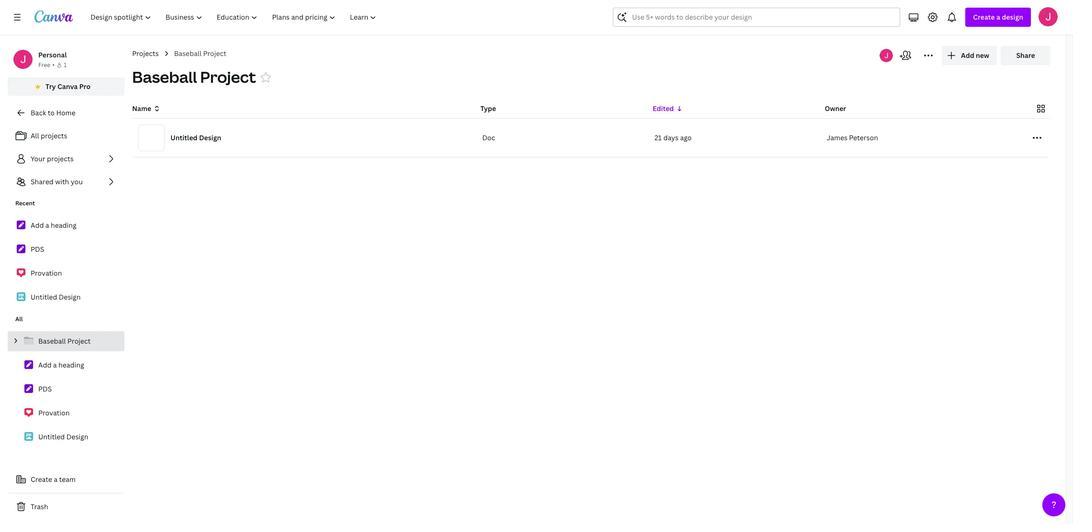 Task type: locate. For each thing, give the bounding box(es) containing it.
1 horizontal spatial baseball project link
[[174, 48, 226, 59]]

0 vertical spatial projects
[[41, 131, 67, 140]]

1 vertical spatial pds
[[38, 384, 52, 394]]

new
[[976, 51, 989, 60]]

0 vertical spatial add a heading link
[[8, 215, 124, 236]]

create inside 'dropdown button'
[[973, 12, 995, 22]]

0 horizontal spatial create
[[31, 475, 52, 484]]

2 pds link from the top
[[8, 379, 124, 399]]

top level navigation element
[[84, 8, 385, 27]]

create a design
[[973, 12, 1023, 22]]

create
[[973, 12, 995, 22], [31, 475, 52, 484]]

0 vertical spatial untitled
[[170, 133, 197, 142]]

0 horizontal spatial all
[[15, 315, 23, 323]]

2 untitled design link from the top
[[8, 427, 124, 447]]

create left design
[[973, 12, 995, 22]]

1 vertical spatial provation
[[38, 408, 70, 418]]

untitled design link
[[8, 287, 124, 307], [8, 427, 124, 447]]

2 vertical spatial untitled design
[[38, 432, 88, 441]]

1 vertical spatial baseball
[[132, 67, 197, 87]]

1 horizontal spatial create
[[973, 12, 995, 22]]

1 horizontal spatial all
[[31, 131, 39, 140]]

create left team
[[31, 475, 52, 484]]

1 vertical spatial add a heading link
[[8, 355, 124, 375]]

trash
[[31, 502, 48, 511]]

heading for second "add a heading" link from the top of the page
[[58, 361, 84, 370]]

0 vertical spatial create
[[973, 12, 995, 22]]

untitled design
[[170, 133, 221, 142], [31, 293, 81, 302], [38, 432, 88, 441]]

projects down back to home
[[41, 131, 67, 140]]

0 horizontal spatial baseball project link
[[8, 331, 124, 351]]

1 vertical spatial heading
[[58, 361, 84, 370]]

name
[[132, 104, 151, 113]]

a inside 'dropdown button'
[[996, 12, 1000, 22]]

create for create a team
[[31, 475, 52, 484]]

project
[[203, 49, 226, 58], [200, 67, 256, 87], [67, 337, 91, 346]]

1 vertical spatial all
[[15, 315, 23, 323]]

1 vertical spatial provation link
[[8, 403, 124, 423]]

1 vertical spatial list
[[8, 215, 124, 307]]

to
[[48, 108, 55, 117]]

a inside button
[[54, 475, 58, 484]]

team
[[59, 475, 76, 484]]

create for create a design
[[973, 12, 995, 22]]

add a heading link
[[8, 215, 124, 236], [8, 355, 124, 375]]

1 vertical spatial add a heading
[[38, 361, 84, 370]]

design
[[199, 133, 221, 142], [59, 293, 81, 302], [66, 432, 88, 441]]

1 provation link from the top
[[8, 263, 124, 283]]

projects
[[41, 131, 67, 140], [47, 154, 74, 163]]

untitled for first untitled design link
[[31, 293, 57, 302]]

2 vertical spatial untitled
[[38, 432, 65, 441]]

untitled
[[170, 133, 197, 142], [31, 293, 57, 302], [38, 432, 65, 441]]

a
[[996, 12, 1000, 22], [45, 221, 49, 230], [53, 361, 57, 370], [54, 475, 58, 484]]

pro
[[79, 82, 90, 91]]

add for second "add a heading" link from the bottom of the page
[[31, 221, 44, 230]]

heading for second "add a heading" link from the bottom of the page
[[51, 221, 76, 230]]

1 list from the top
[[8, 126, 124, 192]]

pds link
[[8, 239, 124, 260], [8, 379, 124, 399]]

1 vertical spatial projects
[[47, 154, 74, 163]]

2 provation link from the top
[[8, 403, 124, 423]]

0 vertical spatial list
[[8, 126, 124, 192]]

canva
[[57, 82, 78, 91]]

2 list from the top
[[8, 215, 124, 307]]

baseball
[[174, 49, 202, 58], [132, 67, 197, 87], [38, 337, 66, 346]]

james
[[827, 133, 847, 142]]

back
[[31, 108, 46, 117]]

1 vertical spatial design
[[59, 293, 81, 302]]

1 vertical spatial add
[[31, 221, 44, 230]]

0 vertical spatial heading
[[51, 221, 76, 230]]

add for second "add a heading" link from the top of the page
[[38, 361, 51, 370]]

0 vertical spatial add
[[961, 51, 974, 60]]

all for all projects
[[31, 131, 39, 140]]

0 vertical spatial pds
[[31, 245, 44, 254]]

design
[[1002, 12, 1023, 22]]

0 vertical spatial provation
[[31, 269, 62, 278]]

projects link
[[132, 48, 159, 59]]

projects for your projects
[[47, 154, 74, 163]]

all
[[31, 131, 39, 140], [15, 315, 23, 323]]

0 vertical spatial all
[[31, 131, 39, 140]]

1 vertical spatial untitled design link
[[8, 427, 124, 447]]

create a team
[[31, 475, 76, 484]]

list
[[8, 126, 124, 192], [8, 215, 124, 307], [8, 331, 124, 447]]

0 vertical spatial provation link
[[8, 263, 124, 283]]

heading
[[51, 221, 76, 230], [58, 361, 84, 370]]

None search field
[[613, 8, 900, 27]]

type
[[480, 104, 496, 113]]

2 vertical spatial add
[[38, 361, 51, 370]]

1 vertical spatial create
[[31, 475, 52, 484]]

2 add a heading link from the top
[[8, 355, 124, 375]]

owner
[[825, 104, 846, 113]]

baseball project button
[[132, 67, 256, 88]]

1 vertical spatial baseball project link
[[8, 331, 124, 351]]

add
[[961, 51, 974, 60], [31, 221, 44, 230], [38, 361, 51, 370]]

provation
[[31, 269, 62, 278], [38, 408, 70, 418]]

2 vertical spatial design
[[66, 432, 88, 441]]

home
[[56, 108, 75, 117]]

projects right your
[[47, 154, 74, 163]]

share
[[1016, 51, 1035, 60]]

1 vertical spatial baseball project
[[132, 67, 256, 87]]

all projects
[[31, 131, 67, 140]]

create inside button
[[31, 475, 52, 484]]

1 vertical spatial project
[[200, 67, 256, 87]]

2 vertical spatial list
[[8, 331, 124, 447]]

baseball project
[[174, 49, 226, 58], [132, 67, 256, 87], [38, 337, 91, 346]]

provation link
[[8, 263, 124, 283], [8, 403, 124, 423]]

0 vertical spatial untitled design link
[[8, 287, 124, 307]]

add a heading
[[31, 221, 76, 230], [38, 361, 84, 370]]

baseball project link
[[174, 48, 226, 59], [8, 331, 124, 351]]

add new button
[[942, 46, 997, 65]]

pds
[[31, 245, 44, 254], [38, 384, 52, 394]]

3 list from the top
[[8, 331, 124, 447]]

peterson
[[849, 133, 878, 142]]

projects for all projects
[[41, 131, 67, 140]]

1 vertical spatial pds link
[[8, 379, 124, 399]]

0 vertical spatial pds link
[[8, 239, 124, 260]]

all projects link
[[8, 126, 124, 146]]

try
[[46, 82, 56, 91]]

1 vertical spatial untitled design
[[31, 293, 81, 302]]

•
[[52, 61, 55, 69]]

untitled design for 1st untitled design link from the bottom
[[38, 432, 88, 441]]

1 vertical spatial untitled
[[31, 293, 57, 302]]



Task type: describe. For each thing, give the bounding box(es) containing it.
0 vertical spatial project
[[203, 49, 226, 58]]

add inside 'dropdown button'
[[961, 51, 974, 60]]

1 pds link from the top
[[8, 239, 124, 260]]

list containing baseball project
[[8, 331, 124, 447]]

trash link
[[8, 497, 124, 517]]

untitled design for first untitled design link
[[31, 293, 81, 302]]

0 vertical spatial baseball project
[[174, 49, 226, 58]]

shared with you link
[[8, 172, 124, 192]]

create a team button
[[8, 470, 124, 489]]

provation for 2nd provation link
[[38, 408, 70, 418]]

free •
[[38, 61, 55, 69]]

edited
[[653, 104, 674, 113]]

days
[[663, 133, 678, 142]]

your projects link
[[8, 149, 124, 169]]

0 vertical spatial baseball
[[174, 49, 202, 58]]

share button
[[1001, 46, 1051, 65]]

create a design button
[[965, 8, 1031, 27]]

shared with you
[[31, 177, 83, 186]]

a for second "add a heading" link from the bottom of the page
[[45, 221, 49, 230]]

back to home
[[31, 108, 75, 117]]

1 add a heading link from the top
[[8, 215, 124, 236]]

a for 'create a team' button
[[54, 475, 58, 484]]

all for all
[[15, 315, 23, 323]]

add new
[[961, 51, 989, 60]]

ago
[[680, 133, 692, 142]]

baseball inside button
[[132, 67, 197, 87]]

your
[[31, 154, 45, 163]]

james peterson
[[827, 133, 878, 142]]

project inside button
[[200, 67, 256, 87]]

2 vertical spatial baseball
[[38, 337, 66, 346]]

2 vertical spatial project
[[67, 337, 91, 346]]

doc
[[482, 133, 495, 142]]

a for second "add a heading" link from the top of the page
[[53, 361, 57, 370]]

design for 1st untitled design link from the bottom
[[66, 432, 88, 441]]

your projects
[[31, 154, 74, 163]]

free
[[38, 61, 50, 69]]

try canva pro
[[46, 82, 90, 91]]

recent
[[15, 199, 35, 207]]

0 vertical spatial add a heading
[[31, 221, 76, 230]]

untitled for 1st untitled design link from the bottom
[[38, 432, 65, 441]]

1 untitled design link from the top
[[8, 287, 124, 307]]

with
[[55, 177, 69, 186]]

name button
[[132, 103, 161, 114]]

pds for 2nd pds link from the top
[[38, 384, 52, 394]]

pds for second pds link from the bottom
[[31, 245, 44, 254]]

21
[[654, 133, 662, 142]]

21 days ago
[[654, 133, 692, 142]]

design for first untitled design link
[[59, 293, 81, 302]]

provation for 1st provation link from the top of the page
[[31, 269, 62, 278]]

try canva pro button
[[8, 78, 124, 96]]

personal
[[38, 50, 67, 59]]

0 vertical spatial baseball project link
[[174, 48, 226, 59]]

1
[[64, 61, 67, 69]]

2 vertical spatial baseball project
[[38, 337, 91, 346]]

shared
[[31, 177, 53, 186]]

0 vertical spatial untitled design
[[170, 133, 221, 142]]

edited button
[[653, 103, 683, 114]]

back to home link
[[8, 103, 124, 123]]

projects
[[132, 49, 159, 58]]

you
[[71, 177, 83, 186]]

list containing add a heading
[[8, 215, 124, 307]]

Search search field
[[632, 8, 881, 26]]

0 vertical spatial design
[[199, 133, 221, 142]]

james peterson image
[[1039, 7, 1058, 26]]

list containing all projects
[[8, 126, 124, 192]]



Task type: vqa. For each thing, say whether or not it's contained in the screenshot.
topmost Untitled Design link
yes



